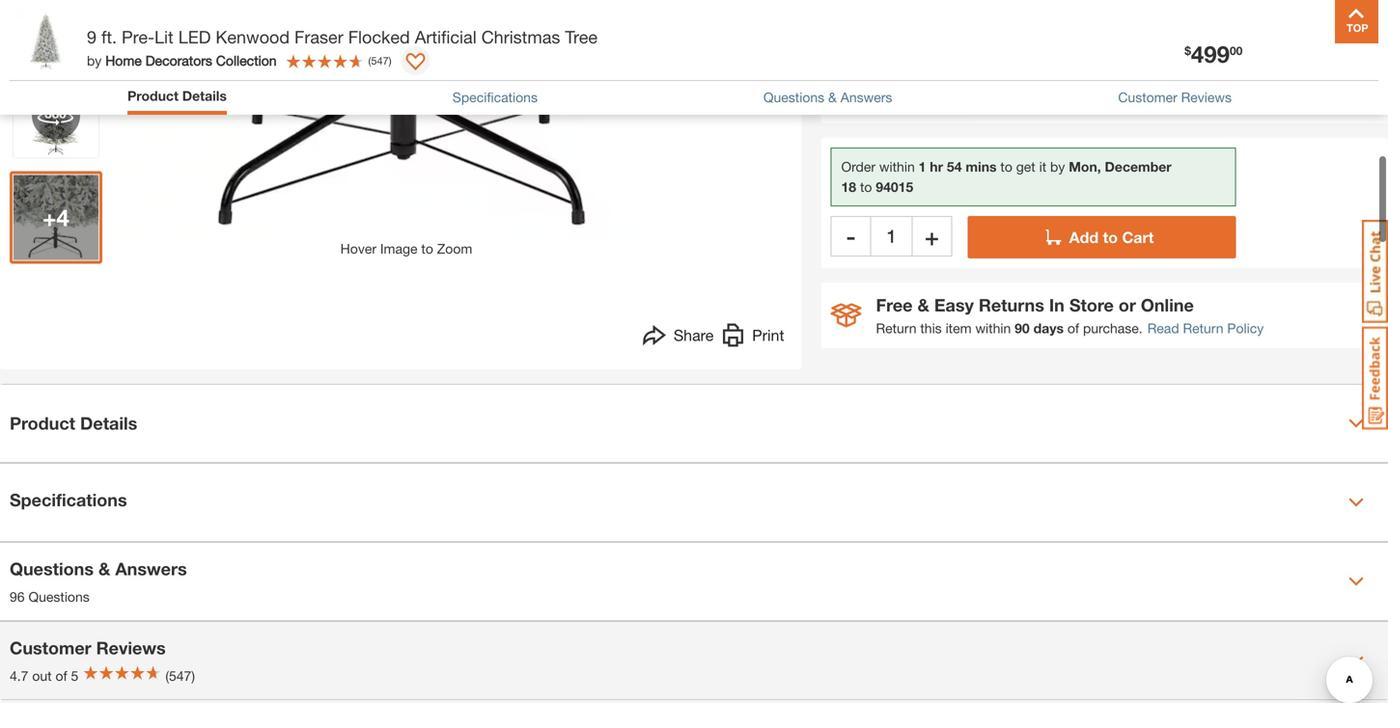 Task type: locate. For each thing, give the bounding box(es) containing it.
499
[[1191, 40, 1230, 68]]

return right read
[[1183, 317, 1224, 333]]

2 horizontal spatial details
[[1132, 82, 1173, 98]]

december
[[1105, 155, 1172, 171]]

-
[[846, 219, 855, 246]]

policy
[[1227, 317, 1264, 333]]

product image image
[[14, 10, 77, 72]]

caret image for product details
[[1349, 412, 1364, 428]]

to 94015
[[856, 175, 913, 191]]

0 horizontal spatial by
[[87, 53, 102, 69]]

free
[[876, 291, 913, 312]]

00
[[1230, 44, 1243, 57]]

by right the it
[[1050, 155, 1065, 171]]

to
[[1001, 155, 1013, 171], [860, 175, 872, 191], [1103, 224, 1118, 243], [421, 237, 433, 253]]

1 horizontal spatial of
[[1068, 317, 1079, 333]]

+ inside "button"
[[925, 219, 939, 246]]

0 vertical spatial reviews
[[1181, 89, 1232, 105]]

answers
[[841, 89, 892, 105], [115, 555, 187, 576]]

1 return from the left
[[876, 317, 917, 333]]

free & easy returns in store or online return this item within 90 days of purchase. read return policy
[[876, 291, 1264, 333]]

questions & answers button
[[763, 87, 892, 108], [763, 87, 892, 108]]

0 vertical spatial questions
[[763, 89, 825, 105]]

1 vertical spatial by
[[1050, 155, 1065, 171]]

online
[[1141, 291, 1194, 312]]

4.7 out of 5
[[10, 665, 79, 681]]

return down free
[[876, 317, 917, 333]]

purchase.
[[1083, 317, 1143, 333]]

1 horizontal spatial answers
[[841, 89, 892, 105]]

home decorators collection pre lit christmas trees 21hd10010 40.2 image
[[14, 172, 98, 256]]

caret image
[[1349, 571, 1364, 586], [1349, 650, 1364, 665]]

+ for + 4
[[43, 200, 56, 228]]

questions for questions & answers
[[763, 89, 825, 105]]

0 vertical spatial product
[[127, 88, 178, 104]]

& inside free & easy returns in store or online return this item within 90 days of purchase. read return policy
[[918, 291, 930, 312]]

1 horizontal spatial reviews
[[1181, 89, 1232, 105]]

pre-
[[122, 27, 154, 47]]

customer reviews down $
[[1118, 89, 1232, 105]]

1 vertical spatial product
[[10, 409, 75, 430]]

product details
[[127, 88, 227, 104], [10, 409, 137, 430]]

specifications
[[453, 89, 538, 105], [10, 486, 127, 507]]

1 caret image from the top
[[1349, 412, 1364, 428]]

0 horizontal spatial of
[[55, 665, 67, 681]]

0 vertical spatial answers
[[841, 89, 892, 105]]

1 vertical spatial within
[[975, 317, 1011, 333]]

2 caret image from the top
[[1349, 492, 1364, 507]]

caret image
[[1349, 412, 1364, 428], [1349, 492, 1364, 507]]

& for questions & answers
[[98, 555, 110, 576]]

1 horizontal spatial customer
[[1118, 89, 1178, 105]]

specifications down the christmas
[[453, 89, 538, 105]]

read return policy link
[[1148, 315, 1264, 335]]

90
[[1015, 317, 1030, 333]]

answers inside questions & answers 96 questions
[[115, 555, 187, 576]]

0 vertical spatial customer reviews
[[1118, 89, 1232, 105]]

1 vertical spatial reviews
[[96, 634, 166, 655]]

1 horizontal spatial return
[[1183, 317, 1224, 333]]

+ button
[[912, 212, 952, 253]]

1 vertical spatial answers
[[115, 555, 187, 576]]

share button
[[643, 320, 714, 349]]

0 vertical spatial caret image
[[1349, 571, 1364, 586]]

questions
[[763, 89, 825, 105], [10, 555, 94, 576], [28, 586, 90, 602]]

caret image for specifications
[[1349, 492, 1364, 507]]

to inside button
[[1103, 224, 1118, 243]]

delivery
[[1081, 82, 1129, 98]]

questions for questions & answers 96 questions
[[10, 555, 94, 576]]

led
[[178, 27, 211, 47]]

within left 90
[[975, 317, 1011, 333]]

within
[[879, 155, 915, 171], [975, 317, 1011, 333]]

kenwood
[[216, 27, 290, 47]]

feedback link image
[[1362, 326, 1388, 431]]

customer up december
[[1118, 89, 1178, 105]]

mins
[[966, 155, 997, 171]]

9
[[87, 27, 97, 47]]

+
[[43, 200, 56, 228], [925, 219, 939, 246]]

delivery details button
[[1081, 80, 1173, 100]]

1 vertical spatial product details
[[10, 409, 137, 430]]

1 horizontal spatial by
[[1050, 155, 1065, 171]]

1 horizontal spatial specifications
[[453, 89, 538, 105]]

specifications button
[[453, 87, 538, 108], [453, 87, 538, 108], [0, 461, 1388, 538]]

to left zoom
[[421, 237, 433, 253]]

reviews down the 499
[[1181, 89, 1232, 105]]

&
[[828, 89, 837, 105], [918, 291, 930, 312], [98, 555, 110, 576]]

of left 5
[[55, 665, 67, 681]]

1 horizontal spatial within
[[975, 317, 1011, 333]]

0 vertical spatial of
[[1068, 317, 1079, 333]]

collection
[[216, 53, 277, 69]]

icon image
[[831, 300, 862, 324]]

1 horizontal spatial +
[[925, 219, 939, 246]]

customer up 4.7 out of 5
[[10, 634, 91, 655]]

hover
[[340, 237, 376, 253]]

add
[[1069, 224, 1099, 243]]

1 vertical spatial &
[[918, 291, 930, 312]]

1
[[919, 155, 926, 171]]

within up 94015
[[879, 155, 915, 171]]

flocked
[[348, 27, 410, 47]]

1 vertical spatial questions
[[10, 555, 94, 576]]

1 vertical spatial customer
[[10, 634, 91, 655]]

by down 9
[[87, 53, 102, 69]]

0 vertical spatial caret image
[[1349, 412, 1364, 428]]

of
[[1068, 317, 1079, 333], [55, 665, 67, 681]]

specifications up questions & answers 96 questions
[[10, 486, 127, 507]]

0 vertical spatial within
[[879, 155, 915, 171]]

days
[[1034, 317, 1064, 333]]

2 caret image from the top
[[1349, 650, 1364, 665]]

+ for +
[[925, 219, 939, 246]]

1 horizontal spatial customer reviews
[[1118, 89, 1232, 105]]

by
[[87, 53, 102, 69], [1050, 155, 1065, 171]]

1 vertical spatial customer reviews
[[10, 634, 166, 655]]

0 horizontal spatial answers
[[115, 555, 187, 576]]

2 horizontal spatial &
[[918, 291, 930, 312]]

fraser
[[294, 27, 343, 47]]

store
[[1069, 291, 1114, 312]]

1 vertical spatial caret image
[[1349, 650, 1364, 665]]

image
[[380, 237, 418, 253]]

customer
[[1118, 89, 1178, 105], [10, 634, 91, 655]]

product
[[127, 88, 178, 104], [10, 409, 75, 430]]

1 caret image from the top
[[1349, 571, 1364, 586]]

0 horizontal spatial +
[[43, 200, 56, 228]]

2 vertical spatial &
[[98, 555, 110, 576]]

reviews
[[1181, 89, 1232, 105], [96, 634, 166, 655]]

None field
[[871, 212, 912, 253]]

answers for questions & answers 96 questions
[[115, 555, 187, 576]]

product details button
[[127, 86, 227, 110], [127, 86, 227, 106], [0, 381, 1388, 459]]

details
[[1132, 82, 1173, 98], [182, 88, 227, 104], [80, 409, 137, 430]]

or
[[1119, 291, 1136, 312]]

to right add
[[1103, 224, 1118, 243]]

return
[[876, 317, 917, 333], [1183, 317, 1224, 333]]

0 vertical spatial &
[[828, 89, 837, 105]]

by home decorators collection
[[87, 53, 277, 69]]

add to cart button
[[968, 212, 1236, 255]]

of right days
[[1068, 317, 1079, 333]]

0 horizontal spatial specifications
[[10, 486, 127, 507]]

1 vertical spatial specifications
[[10, 486, 127, 507]]

customer reviews button
[[1118, 87, 1232, 108], [1118, 87, 1232, 108]]

customer reviews up 5
[[10, 634, 166, 655]]

0 horizontal spatial &
[[98, 555, 110, 576]]

customer reviews
[[1118, 89, 1232, 105], [10, 634, 166, 655]]

1 horizontal spatial &
[[828, 89, 837, 105]]

4
[[56, 200, 69, 228]]

mon,
[[1069, 155, 1101, 171]]

reviews up (547) at the bottom left of page
[[96, 634, 166, 655]]

zoom
[[437, 237, 472, 253]]

1 vertical spatial caret image
[[1349, 492, 1364, 507]]

0 horizontal spatial return
[[876, 317, 917, 333]]

- button
[[831, 212, 871, 253]]

& inside questions & answers 96 questions
[[98, 555, 110, 576]]

5
[[71, 665, 79, 681]]



Task type: describe. For each thing, give the bounding box(es) containing it.
(547)
[[165, 665, 195, 681]]

547
[[371, 54, 389, 67]]

& for free & easy returns in store or online
[[918, 291, 930, 312]]

in
[[1049, 291, 1065, 312]]

0 horizontal spatial details
[[80, 409, 137, 430]]

this
[[920, 317, 942, 333]]

returns
[[979, 291, 1044, 312]]

to right 18
[[860, 175, 872, 191]]

artificial
[[415, 27, 477, 47]]

questions & answers
[[763, 89, 892, 105]]

it
[[1039, 155, 1047, 171]]

to left get
[[1001, 155, 1013, 171]]

of inside free & easy returns in store or online return this item within 90 days of purchase. read return policy
[[1068, 317, 1079, 333]]

delivery details
[[1081, 82, 1173, 98]]

1 horizontal spatial details
[[182, 88, 227, 104]]

54
[[947, 155, 962, 171]]

0 horizontal spatial within
[[879, 155, 915, 171]]

read
[[1148, 317, 1179, 333]]

4.7
[[10, 665, 28, 681]]

out
[[32, 665, 52, 681]]

within inside free & easy returns in store or online return this item within 90 days of purchase. read return policy
[[975, 317, 1011, 333]]

0 vertical spatial specifications
[[453, 89, 538, 105]]

316124656_s01 image
[[14, 69, 98, 154]]

94015
[[876, 175, 913, 191]]

0 vertical spatial by
[[87, 53, 102, 69]]

( 547 )
[[368, 54, 392, 67]]

details inside "delivery details" button
[[1132, 82, 1173, 98]]

get
[[1016, 155, 1036, 171]]

6329915406112 image
[[14, 0, 98, 52]]

(
[[368, 54, 371, 67]]

+ 4
[[43, 200, 69, 228]]

cart
[[1122, 224, 1154, 243]]

2 return from the left
[[1183, 317, 1224, 333]]

item
[[946, 317, 972, 333]]

9 ft. pre-lit led kenwood fraser flocked artificial christmas tree
[[87, 27, 598, 47]]

decorators
[[145, 53, 212, 69]]

display image
[[406, 53, 425, 72]]

$
[[1185, 44, 1191, 57]]

print
[[752, 323, 784, 341]]

mon, december 18
[[841, 155, 1172, 191]]

lit
[[154, 27, 173, 47]]

0 horizontal spatial product
[[10, 409, 75, 430]]

christmas
[[481, 27, 560, 47]]

0 horizontal spatial customer
[[10, 634, 91, 655]]

add to cart
[[1069, 224, 1154, 243]]

hover image to zoom
[[340, 237, 472, 253]]

easy
[[934, 291, 974, 312]]

top button
[[1335, 0, 1379, 43]]

$ 499 00
[[1185, 40, 1243, 68]]

print button
[[721, 320, 784, 349]]

2 vertical spatial questions
[[28, 586, 90, 602]]

live chat image
[[1362, 220, 1388, 323]]

caret image for questions & answers
[[1349, 571, 1364, 586]]

1 horizontal spatial product
[[127, 88, 178, 104]]

1 vertical spatial of
[[55, 665, 67, 681]]

hr
[[930, 155, 943, 171]]

tree
[[565, 27, 598, 47]]

0 horizontal spatial customer reviews
[[10, 634, 166, 655]]

ft.
[[101, 27, 117, 47]]

hover image to zoom button
[[117, 0, 696, 256]]

questions & answers 96 questions
[[10, 555, 187, 602]]

answers for questions & answers
[[841, 89, 892, 105]]

)
[[389, 54, 392, 67]]

18
[[841, 175, 856, 191]]

0 vertical spatial product details
[[127, 88, 227, 104]]

order within 1 hr 54 mins to get it by
[[841, 155, 1069, 171]]

home
[[105, 53, 142, 69]]

96
[[10, 586, 25, 602]]

0 horizontal spatial reviews
[[96, 634, 166, 655]]

to inside button
[[421, 237, 433, 253]]

share
[[674, 323, 714, 341]]

caret image for customer reviews
[[1349, 650, 1364, 665]]

order
[[841, 155, 876, 171]]

0 vertical spatial customer
[[1118, 89, 1178, 105]]



Task type: vqa. For each thing, say whether or not it's contained in the screenshot.
"YOU" in Get Help When You Need It Anytime 24/7 At Hdprotectionplan.Com.
no



